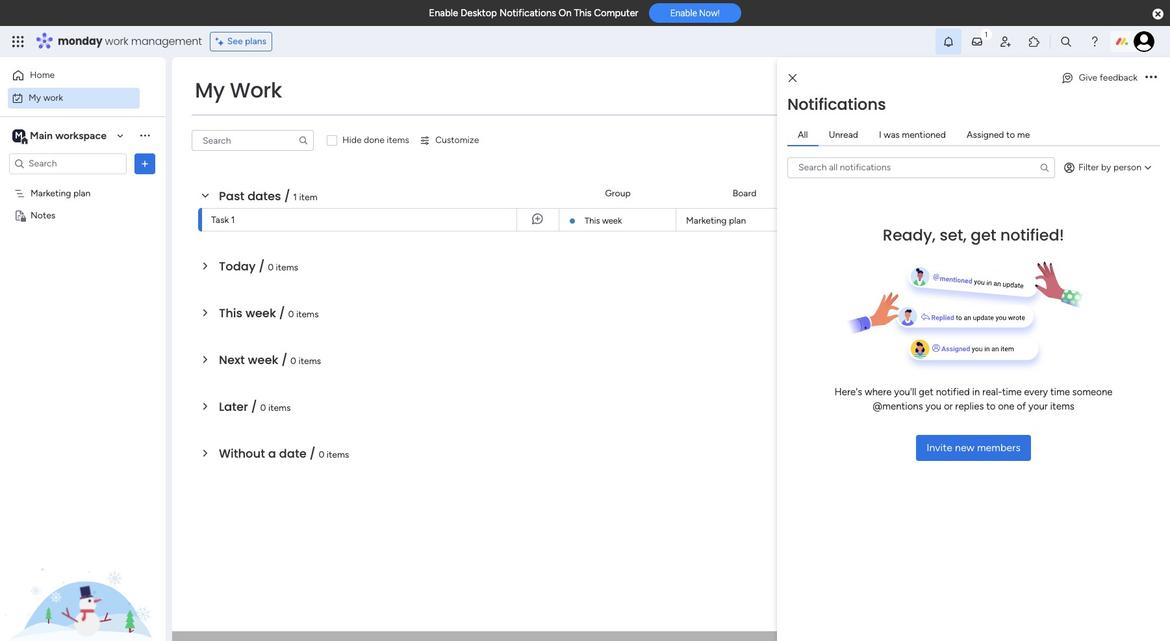 Task type: locate. For each thing, give the bounding box(es) containing it.
0 right date
[[319, 449, 325, 460]]

customize button
[[415, 130, 485, 151]]

1 horizontal spatial enable
[[671, 8, 698, 18]]

1 vertical spatial notifications
[[788, 93, 887, 115]]

replies
[[956, 401, 985, 412]]

0 inside without a date / 0 items
[[319, 449, 325, 460]]

plan
[[73, 188, 91, 199], [730, 215, 747, 226]]

items up next week / 0 items
[[296, 309, 319, 320]]

inbox image
[[971, 35, 984, 48]]

0 horizontal spatial enable
[[429, 7, 459, 19]]

1 horizontal spatial work
[[105, 34, 128, 49]]

0 vertical spatial marketing
[[31, 188, 71, 199]]

items up 'this week / 0 items' at the left
[[276, 262, 299, 273]]

date
[[279, 445, 307, 462]]

enable now! button
[[649, 3, 742, 23]]

ready,
[[883, 224, 936, 245]]

enable desktop notifications on this computer
[[429, 7, 639, 19]]

0 down 'this week / 0 items' at the left
[[291, 356, 297, 367]]

0 horizontal spatial notifications
[[500, 7, 557, 19]]

marketing plan up 'notes' at the left top of the page
[[31, 188, 91, 199]]

items inside without a date / 0 items
[[327, 449, 349, 460]]

0 horizontal spatial search image
[[298, 135, 309, 146]]

week down today / 0 items
[[246, 305, 276, 321]]

later
[[219, 399, 248, 415]]

0 inside 'this week / 0 items'
[[288, 309, 294, 320]]

0 vertical spatial week
[[603, 216, 622, 226]]

marketing plan
[[31, 188, 91, 199], [687, 215, 747, 226]]

0 right today at the top of the page
[[268, 262, 274, 273]]

None search field
[[788, 157, 1056, 178]]

workspace options image
[[138, 129, 151, 142]]

2 vertical spatial week
[[248, 352, 279, 368]]

notifications left on on the top
[[500, 7, 557, 19]]

items right date
[[327, 449, 349, 460]]

ready, set, get notified!
[[883, 224, 1065, 245]]

time up one
[[1003, 386, 1022, 398]]

without a date / 0 items
[[219, 445, 349, 462]]

work inside button
[[43, 92, 63, 103]]

hide done items
[[343, 135, 410, 146]]

0
[[268, 262, 274, 273], [288, 309, 294, 320], [291, 356, 297, 367], [260, 402, 266, 414], [319, 449, 325, 460]]

/ right today at the top of the page
[[259, 258, 265, 274]]

work down home
[[43, 92, 63, 103]]

to inside here's where you'll get notified in real-time every time someone @mentions you or replies to one of your items
[[987, 401, 996, 412]]

give
[[1080, 72, 1098, 83]]

marketing plan down the board at the top of page
[[687, 215, 747, 226]]

plan down the "search in workspace" field
[[73, 188, 91, 199]]

you
[[926, 401, 942, 412]]

monday
[[58, 34, 102, 49]]

home button
[[8, 65, 140, 86]]

0 horizontal spatial get
[[920, 386, 934, 398]]

notified!
[[1001, 224, 1065, 245]]

items inside 'this week / 0 items'
[[296, 309, 319, 320]]

this week
[[585, 216, 622, 226]]

options image
[[138, 157, 151, 170]]

0 horizontal spatial marketing
[[31, 188, 71, 199]]

home
[[30, 70, 55, 81]]

1 vertical spatial this
[[585, 216, 600, 226]]

you'll
[[895, 386, 917, 398]]

search image left filter
[[1040, 162, 1051, 173]]

enable left the now! in the top right of the page
[[671, 8, 698, 18]]

enable inside button
[[671, 8, 698, 18]]

0 up next week / 0 items
[[288, 309, 294, 320]]

0 vertical spatial notifications
[[500, 7, 557, 19]]

someone
[[1073, 386, 1113, 398]]

1 vertical spatial week
[[246, 305, 276, 321]]

a
[[268, 445, 276, 462]]

0 vertical spatial work
[[105, 34, 128, 49]]

0 horizontal spatial time
[[1003, 386, 1022, 398]]

my down home
[[29, 92, 41, 103]]

0 vertical spatial this
[[574, 7, 592, 19]]

1 horizontal spatial time
[[1051, 386, 1071, 398]]

marketing plan link
[[685, 209, 805, 232]]

search image
[[298, 135, 309, 146], [1040, 162, 1051, 173]]

enable for enable desktop notifications on this computer
[[429, 7, 459, 19]]

1 vertical spatial search image
[[1040, 162, 1051, 173]]

marketing plan inside list box
[[31, 188, 91, 199]]

this for this week / 0 items
[[219, 305, 243, 321]]

week
[[603, 216, 622, 226], [246, 305, 276, 321], [248, 352, 279, 368]]

1 horizontal spatial marketing plan
[[687, 215, 747, 226]]

1 vertical spatial work
[[43, 92, 63, 103]]

plans
[[245, 36, 267, 47]]

Filter dashboard by text search field
[[192, 130, 314, 151]]

items down 'this week / 0 items' at the left
[[299, 356, 321, 367]]

to
[[1007, 129, 1016, 140], [987, 401, 996, 412]]

real-
[[983, 386, 1003, 398]]

search image left hide
[[298, 135, 309, 146]]

get up you
[[920, 386, 934, 398]]

one
[[999, 401, 1015, 412]]

past
[[219, 188, 245, 204]]

items right your
[[1051, 401, 1075, 412]]

1 vertical spatial get
[[920, 386, 934, 398]]

hide
[[343, 135, 362, 146]]

time
[[1003, 386, 1022, 398], [1051, 386, 1071, 398]]

now!
[[700, 8, 720, 18]]

0 horizontal spatial marketing plan
[[31, 188, 91, 199]]

items up without a date / 0 items in the left of the page
[[268, 402, 291, 414]]

0 vertical spatial 1
[[293, 192, 297, 203]]

week down group
[[603, 216, 622, 226]]

week for next week /
[[248, 352, 279, 368]]

1 horizontal spatial marketing
[[687, 215, 727, 226]]

0 vertical spatial marketing plan
[[31, 188, 91, 199]]

1 right task
[[231, 215, 235, 226]]

my
[[195, 75, 225, 105], [29, 92, 41, 103]]

work for my
[[43, 92, 63, 103]]

option
[[0, 181, 166, 184]]

0 vertical spatial search image
[[298, 135, 309, 146]]

1
[[293, 192, 297, 203], [231, 215, 235, 226]]

/ down 'this week / 0 items' at the left
[[282, 352, 288, 368]]

week for this week /
[[246, 305, 276, 321]]

1 horizontal spatial search image
[[1040, 162, 1051, 173]]

to left me
[[1007, 129, 1016, 140]]

1 image
[[981, 27, 993, 41]]

work right 'monday'
[[105, 34, 128, 49]]

None search field
[[192, 130, 314, 151]]

1 horizontal spatial my
[[195, 75, 225, 105]]

0 inside today / 0 items
[[268, 262, 274, 273]]

/ up next week / 0 items
[[279, 305, 285, 321]]

person
[[1114, 162, 1142, 173]]

notifications up unread
[[788, 93, 887, 115]]

work
[[105, 34, 128, 49], [43, 92, 63, 103]]

notifications image
[[943, 35, 956, 48]]

to down real-
[[987, 401, 996, 412]]

get
[[971, 224, 997, 245], [920, 386, 934, 398]]

management
[[131, 34, 202, 49]]

1 horizontal spatial get
[[971, 224, 997, 245]]

1 vertical spatial to
[[987, 401, 996, 412]]

search image for search all notifications search box
[[1040, 162, 1051, 173]]

/ right date
[[310, 445, 316, 462]]

@mentions
[[873, 401, 924, 412]]

1 horizontal spatial 1
[[293, 192, 297, 203]]

your
[[1029, 401, 1049, 412]]

0 horizontal spatial my
[[29, 92, 41, 103]]

1 vertical spatial 1
[[231, 215, 235, 226]]

notifications
[[500, 7, 557, 19], [788, 93, 887, 115]]

this
[[574, 7, 592, 19], [585, 216, 600, 226], [219, 305, 243, 321]]

1 inside past dates / 1 item
[[293, 192, 297, 203]]

my left work
[[195, 75, 225, 105]]

invite new members
[[927, 441, 1021, 454]]

1 left "item" at the top of the page
[[293, 192, 297, 203]]

0 horizontal spatial to
[[987, 401, 996, 412]]

1 vertical spatial plan
[[730, 215, 747, 226]]

1 horizontal spatial to
[[1007, 129, 1016, 140]]

private board image
[[14, 209, 26, 221]]

work
[[230, 75, 282, 105]]

without
[[219, 445, 265, 462]]

0 right "later"
[[260, 402, 266, 414]]

this week / 0 items
[[219, 305, 319, 321]]

my inside button
[[29, 92, 41, 103]]

plan down the board at the top of page
[[730, 215, 747, 226]]

get right set,
[[971, 224, 997, 245]]

list box containing marketing plan
[[0, 179, 166, 402]]

search image for filter dashboard by text search box
[[298, 135, 309, 146]]

enable left desktop
[[429, 7, 459, 19]]

main
[[30, 129, 53, 141]]

1 time from the left
[[1003, 386, 1022, 398]]

list box
[[0, 179, 166, 402]]

items
[[387, 135, 410, 146], [276, 262, 299, 273], [296, 309, 319, 320], [299, 356, 321, 367], [1051, 401, 1075, 412], [268, 402, 291, 414], [327, 449, 349, 460]]

unread
[[829, 129, 859, 140]]

0 vertical spatial plan
[[73, 188, 91, 199]]

done
[[364, 135, 385, 146]]

0 horizontal spatial work
[[43, 92, 63, 103]]

filter by person
[[1079, 162, 1142, 173]]

1 horizontal spatial notifications
[[788, 93, 887, 115]]

every
[[1025, 386, 1049, 398]]

item
[[299, 192, 318, 203]]

2 vertical spatial this
[[219, 305, 243, 321]]

0 inside the later / 0 items
[[260, 402, 266, 414]]

2 time from the left
[[1051, 386, 1071, 398]]

Search all notifications search field
[[788, 157, 1056, 178]]

time right every
[[1051, 386, 1071, 398]]

week right next
[[248, 352, 279, 368]]

dialog
[[778, 57, 1171, 641]]

1 horizontal spatial plan
[[730, 215, 747, 226]]

working on it
[[1001, 215, 1055, 226]]

/
[[284, 188, 290, 204], [259, 258, 265, 274], [279, 305, 285, 321], [282, 352, 288, 368], [251, 399, 257, 415], [310, 445, 316, 462]]



Task type: describe. For each thing, give the bounding box(es) containing it.
0 vertical spatial get
[[971, 224, 997, 245]]

workspace selection element
[[12, 128, 109, 145]]

items inside here's where you'll get notified in real-time every time someone @mentions you or replies to one of your items
[[1051, 401, 1075, 412]]

items right done
[[387, 135, 410, 146]]

kendall parks image
[[1135, 31, 1155, 52]]

mentioned
[[903, 129, 947, 140]]

my work button
[[8, 87, 140, 108]]

enable now!
[[671, 8, 720, 18]]

or
[[945, 401, 954, 412]]

see plans button
[[210, 32, 273, 51]]

later / 0 items
[[219, 399, 291, 415]]

computer
[[594, 7, 639, 19]]

desktop
[[461, 7, 497, 19]]

me
[[1018, 129, 1031, 140]]

on
[[559, 7, 572, 19]]

invite new members button
[[917, 435, 1032, 461]]

items inside next week / 0 items
[[299, 356, 321, 367]]

today
[[219, 258, 256, 274]]

items inside today / 0 items
[[276, 262, 299, 273]]

enable for enable now!
[[671, 8, 698, 18]]

filter
[[1079, 162, 1100, 173]]

task
[[211, 215, 229, 226]]

m
[[15, 130, 23, 141]]

task 1
[[211, 215, 235, 226]]

my work
[[195, 75, 282, 105]]

here's where you'll get notified in real-time every time someone @mentions you or replies to one of your items
[[835, 386, 1113, 412]]

marketing inside list box
[[31, 188, 71, 199]]

apps image
[[1029, 35, 1042, 48]]

working
[[1001, 215, 1034, 226]]

i
[[880, 129, 882, 140]]

give feedback button
[[1056, 68, 1144, 88]]

dapulse close image
[[1153, 8, 1164, 21]]

workspace
[[55, 129, 107, 141]]

options image
[[1146, 74, 1158, 83]]

/ right "later"
[[251, 399, 257, 415]]

group
[[605, 188, 631, 199]]

main workspace
[[30, 129, 107, 141]]

it
[[1049, 215, 1055, 226]]

next week / 0 items
[[219, 352, 321, 368]]

of
[[1018, 401, 1027, 412]]

monday work management
[[58, 34, 202, 49]]

assigned to me
[[967, 129, 1031, 140]]

get inside here's where you'll get notified in real-time every time someone @mentions you or replies to one of your items
[[920, 386, 934, 398]]

in
[[973, 386, 981, 398]]

select product image
[[12, 35, 25, 48]]

1 vertical spatial marketing
[[687, 215, 727, 226]]

work for monday
[[105, 34, 128, 49]]

my for my work
[[29, 92, 41, 103]]

all
[[798, 129, 809, 140]]

see
[[227, 36, 243, 47]]

my for my work
[[195, 75, 225, 105]]

notes
[[31, 210, 56, 221]]

items inside the later / 0 items
[[268, 402, 291, 414]]

members
[[978, 441, 1021, 454]]

/ left "item" at the top of the page
[[284, 188, 290, 204]]

dialog containing notifications
[[778, 57, 1171, 641]]

Search in workspace field
[[27, 156, 109, 171]]

customize
[[436, 135, 479, 146]]

0 inside next week / 0 items
[[291, 356, 297, 367]]

feedback
[[1101, 72, 1138, 83]]

give feedback
[[1080, 72, 1138, 83]]

board
[[733, 188, 757, 199]]

invite members image
[[1000, 35, 1013, 48]]

lottie animation image
[[0, 510, 166, 641]]

was
[[884, 129, 900, 140]]

0 horizontal spatial 1
[[231, 215, 235, 226]]

past dates / 1 item
[[219, 188, 318, 204]]

by
[[1102, 162, 1112, 173]]

this for this week
[[585, 216, 600, 226]]

dates
[[248, 188, 281, 204]]

0 vertical spatial to
[[1007, 129, 1016, 140]]

help image
[[1089, 35, 1102, 48]]

filter by person button
[[1059, 157, 1161, 178]]

on
[[1036, 215, 1047, 226]]

assigned
[[967, 129, 1005, 140]]

workspace image
[[12, 128, 25, 143]]

0 horizontal spatial plan
[[73, 188, 91, 199]]

set,
[[940, 224, 967, 245]]

search everything image
[[1060, 35, 1073, 48]]

i was mentioned
[[880, 129, 947, 140]]

invite
[[927, 441, 953, 454]]

my work
[[29, 92, 63, 103]]

notified
[[937, 386, 971, 398]]

new
[[956, 441, 975, 454]]

today / 0 items
[[219, 258, 299, 274]]

here's
[[835, 386, 863, 398]]

1 vertical spatial marketing plan
[[687, 215, 747, 226]]

where
[[865, 386, 892, 398]]

lottie animation element
[[0, 510, 166, 641]]

see plans
[[227, 36, 267, 47]]

next
[[219, 352, 245, 368]]



Task type: vqa. For each thing, say whether or not it's contained in the screenshot.
every
yes



